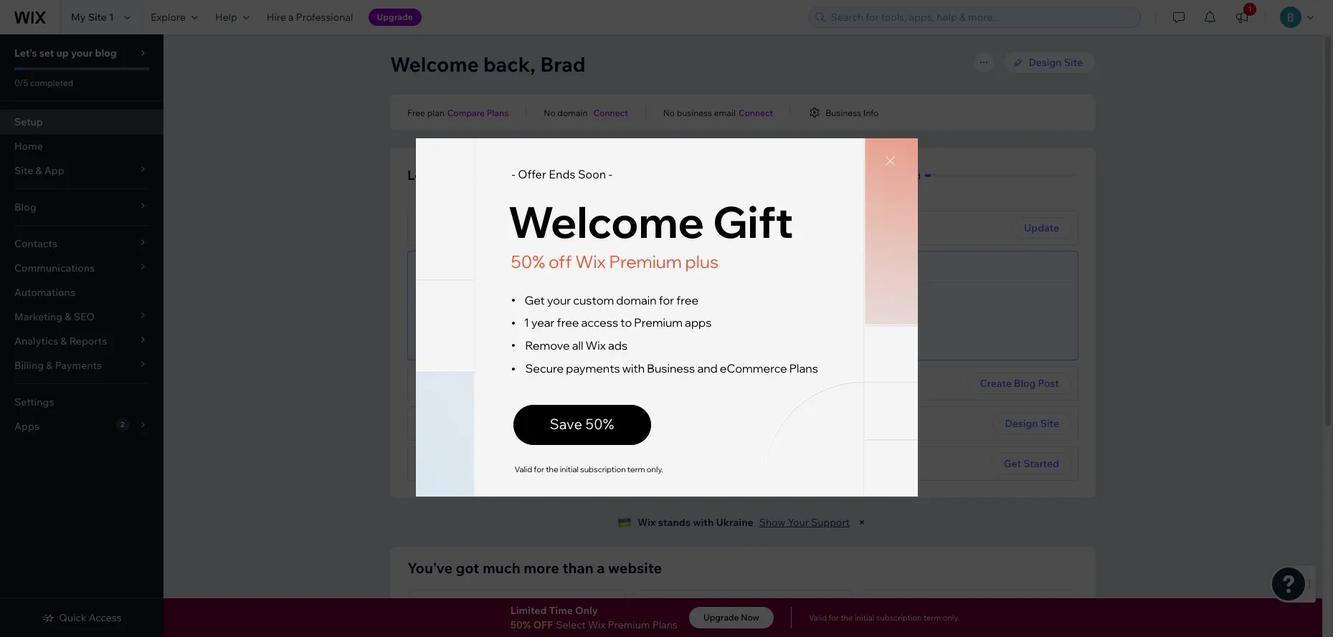 Task type: describe. For each thing, give the bounding box(es) containing it.
info
[[863, 107, 879, 118]]

off
[[549, 251, 572, 272]]

that
[[988, 623, 1004, 633]]

no domain connect
[[544, 107, 628, 118]]

tools.
[[422, 633, 444, 638]]

first
[[486, 377, 505, 390]]

let's set up your blog inside sidebar element
[[14, 47, 117, 60]]

design site link
[[1003, 52, 1096, 73]]

e.g., mystunningwebsite.com field
[[453, 319, 671, 339]]

1 year free access to premium apps
[[524, 315, 712, 330]]

right
[[1045, 623, 1065, 633]]

0 horizontal spatial 1
[[109, 11, 114, 24]]

soon
[[578, 167, 606, 181]]

0 horizontal spatial subscription
[[580, 464, 626, 474]]

and for domain
[[555, 294, 573, 307]]

stands
[[658, 516, 691, 529]]

remove all wix ads
[[525, 338, 628, 352]]

remove
[[525, 338, 570, 352]]

higher
[[445, 623, 470, 633]]

0/5 completed inside sidebar element
[[14, 77, 73, 88]]

your left offer
[[480, 167, 508, 184]]

visitors
[[922, 623, 951, 633]]

1 horizontal spatial for
[[659, 293, 674, 307]]

perfect
[[481, 294, 515, 307]]

upgrade now button
[[689, 607, 774, 629]]

0 horizontal spatial initial
[[560, 464, 579, 474]]

get your custom domain for free
[[525, 293, 699, 307]]

your inside find over 300 powerful web apps to add to your site.
[[649, 633, 667, 638]]

in
[[617, 294, 626, 307]]

update for update
[[1024, 222, 1059, 235]]

site
[[905, 623, 920, 633]]

now
[[741, 612, 760, 623]]

1 horizontal spatial valid for the initial subscription term only.
[[809, 613, 960, 623]]

a right than
[[597, 559, 605, 577]]

2 horizontal spatial to
[[812, 623, 820, 633]]

premium inside limited time only 50% off select wix premium plans
[[608, 619, 650, 632]]

50% inside 'welcome gift 50% off wix premium plus'
[[511, 251, 545, 272]]

your left perfect
[[458, 294, 479, 307]]

&
[[942, 605, 949, 618]]

than
[[563, 559, 594, 577]]

brad
[[540, 52, 586, 77]]

update button
[[1011, 217, 1072, 239]]

it
[[609, 294, 615, 307]]

upgrade for upgrade
[[377, 11, 413, 22]]

facebook
[[893, 605, 940, 618]]

market
[[689, 605, 723, 618]]

you've got much more than a website
[[407, 559, 662, 577]]

create blog post
[[980, 377, 1059, 390]]

ends
[[549, 167, 575, 181]]

1 vertical spatial valid
[[809, 613, 827, 623]]

1 horizontal spatial to
[[784, 623, 792, 633]]

home
[[14, 140, 43, 153]]

hire a professional
[[267, 11, 353, 24]]

on for found
[[485, 458, 497, 470]]

select
[[556, 619, 586, 632]]

access
[[581, 315, 618, 330]]

0 horizontal spatial ads
[[608, 338, 628, 352]]

let's inside sidebar element
[[14, 47, 37, 60]]

access
[[89, 612, 122, 625]]

design site button
[[992, 413, 1072, 435]]

on for higher
[[472, 623, 483, 633]]

write your first blog post
[[435, 377, 552, 390]]

secure
[[575, 294, 606, 307]]

save 50%
[[550, 415, 614, 433]]

advanced
[[540, 623, 579, 633]]

premium for year
[[634, 315, 683, 330]]

ads
[[1003, 605, 1021, 618]]

0/5 inside sidebar element
[[14, 77, 28, 88]]

1 vertical spatial website
[[608, 559, 662, 577]]

few
[[636, 294, 652, 307]]

welcome back, brad
[[390, 52, 586, 77]]

business inside button
[[826, 107, 861, 118]]

1 horizontal spatial subscription
[[876, 613, 922, 623]]

much
[[483, 559, 520, 577]]

300
[[688, 623, 704, 633]]

explore
[[151, 11, 186, 24]]

your inside sidebar element
[[71, 47, 93, 60]]

payments
[[566, 361, 620, 375]]

over
[[669, 623, 686, 633]]

with inside attract site visitors with ads that reach the right audience.
[[952, 623, 970, 633]]

create blog post button
[[967, 373, 1072, 394]]

site inside the "design site" 'button'
[[1040, 417, 1059, 430]]

limited
[[510, 605, 547, 618]]

secure payments with business and ecommerce plans
[[525, 361, 818, 375]]

save 50% link
[[513, 405, 651, 445]]

upgrade button
[[368, 9, 422, 26]]

setup link
[[0, 110, 164, 134]]

powerful
[[706, 623, 742, 633]]

find for find your perfect domain and secure it in a few clicks.
[[435, 294, 456, 307]]

free
[[407, 107, 425, 118]]

get started button
[[991, 453, 1072, 475]]

0 vertical spatial term
[[627, 464, 645, 474]]

a up perfect
[[478, 260, 484, 273]]

1 vertical spatial term
[[924, 613, 941, 623]]

upgrade for upgrade now
[[703, 612, 739, 623]]

professional
[[296, 11, 353, 24]]

1 vertical spatial plans
[[789, 361, 818, 375]]

rank higher on google using advanced seo tools.
[[422, 623, 599, 638]]

2 horizontal spatial connect
[[739, 107, 773, 118]]

setup
[[14, 115, 43, 128]]

wix right all
[[586, 338, 606, 352]]

close image
[[885, 155, 895, 166]]

get for get found on google
[[435, 458, 453, 470]]

google for higher
[[485, 623, 514, 633]]

blog left ends at the top of the page
[[511, 167, 539, 184]]

Search for tools, apps, help & more... field
[[827, 7, 1136, 27]]

let's inside 'button'
[[700, 323, 722, 336]]

domain down the brad
[[558, 107, 588, 118]]

get for get started
[[1004, 458, 1021, 470]]

using
[[516, 623, 538, 633]]

no for no domain
[[544, 107, 556, 118]]

home link
[[0, 134, 164, 158]]

wix stands with ukraine show your support
[[638, 516, 850, 529]]

attract site visitors with ads that reach the right audience.
[[876, 623, 1065, 638]]

1 horizontal spatial connect
[[593, 107, 628, 118]]

get started
[[1004, 458, 1059, 470]]

post
[[530, 377, 552, 390]]

rank
[[422, 623, 443, 633]]

0 horizontal spatial the
[[546, 464, 558, 474]]

1 vertical spatial for
[[534, 464, 544, 474]]

blog left type
[[496, 222, 517, 235]]

upgrade now
[[703, 612, 760, 623]]

wix left stands
[[638, 516, 656, 529]]

0 vertical spatial free
[[676, 293, 699, 307]]

ecommerce
[[720, 361, 787, 375]]

find over 300 powerful web apps to add to your site.
[[649, 623, 820, 638]]

add
[[794, 623, 810, 633]]

1 vertical spatial 50%
[[586, 415, 614, 433]]

0 vertical spatial website
[[494, 417, 530, 430]]

0 horizontal spatial connect
[[435, 260, 476, 273]]

1 vertical spatial set
[[439, 167, 458, 184]]

blog
[[1014, 377, 1036, 390]]

1 horizontal spatial let's set up your blog
[[407, 167, 539, 184]]

quick access button
[[42, 612, 122, 625]]

1 horizontal spatial initial
[[855, 613, 875, 623]]



Task type: vqa. For each thing, say whether or not it's contained in the screenshot.
'accept'
no



Task type: locate. For each thing, give the bounding box(es) containing it.
ads
[[608, 338, 628, 352], [972, 623, 986, 633]]

go
[[724, 323, 738, 336]]

0 horizontal spatial business
[[647, 361, 695, 375]]

1 horizontal spatial site
[[1040, 417, 1059, 430]]

0 horizontal spatial let's set up your blog
[[14, 47, 117, 60]]

the left right
[[1030, 623, 1044, 633]]

1 for 1 year free access to premium apps
[[524, 315, 529, 330]]

0 vertical spatial completed
[[30, 77, 73, 88]]

0 vertical spatial custom
[[486, 260, 522, 273]]

welcome for gift
[[508, 195, 704, 249]]

term
[[627, 464, 645, 474], [924, 613, 941, 623]]

premium down clicks. on the top of page
[[634, 315, 683, 330]]

quick
[[59, 612, 87, 625]]

apps inside find over 300 powerful web apps to add to your site.
[[763, 623, 782, 633]]

connect right email
[[739, 107, 773, 118]]

2 no from the left
[[663, 107, 675, 118]]

- offer ends soon -
[[512, 167, 612, 181]]

0 vertical spatial premium
[[609, 251, 682, 272]]

set down free plan compare plans
[[439, 167, 458, 184]]

0 horizontal spatial website
[[494, 417, 530, 430]]

1 no from the left
[[544, 107, 556, 118]]

0 horizontal spatial welcome
[[390, 52, 479, 77]]

domain
[[558, 107, 588, 118], [524, 260, 560, 273], [616, 293, 657, 307], [518, 294, 553, 307]]

1 vertical spatial 0/5 completed
[[862, 170, 921, 181]]

more
[[524, 559, 559, 577]]

business
[[677, 107, 712, 118]]

site
[[88, 11, 107, 24], [1064, 56, 1083, 69], [1040, 417, 1059, 430]]

1 vertical spatial business
[[647, 361, 695, 375]]

1 connect link from the left
[[593, 106, 628, 119]]

design
[[1029, 56, 1062, 69], [435, 417, 468, 430], [1005, 417, 1038, 430]]

50% left off
[[511, 251, 545, 272]]

blog right first
[[507, 377, 528, 390]]

plans up the site.
[[652, 619, 678, 632]]

you've
[[407, 559, 453, 577]]

1 horizontal spatial find
[[649, 623, 667, 633]]

1 horizontal spatial 0/5 completed
[[862, 170, 921, 181]]

business left info
[[826, 107, 861, 118]]

on inside rank higher on google using advanced seo tools.
[[472, 623, 483, 633]]

0 horizontal spatial let's
[[14, 47, 37, 60]]

0 vertical spatial valid
[[515, 464, 532, 474]]

0 vertical spatial business
[[826, 107, 861, 118]]

1 horizontal spatial apps
[[763, 623, 782, 633]]

seo up higher
[[440, 605, 461, 618]]

welcome gift 50% off wix premium plus
[[508, 195, 794, 272]]

plan
[[427, 107, 444, 118]]

2 vertical spatial plans
[[652, 619, 678, 632]]

my site 1
[[71, 11, 114, 24]]

50% inside limited time only 50% off select wix premium plans
[[510, 619, 531, 632]]

0 horizontal spatial upgrade
[[377, 11, 413, 22]]

50% down limited
[[510, 619, 531, 632]]

1 horizontal spatial plans
[[652, 619, 678, 632]]

0 horizontal spatial with
[[622, 361, 645, 375]]

welcome inside 'welcome gift 50% off wix premium plus'
[[508, 195, 704, 249]]

0 horizontal spatial to
[[621, 315, 632, 330]]

your up connect a custom domain
[[472, 222, 493, 235]]

hire
[[267, 11, 286, 24]]

1 vertical spatial and
[[697, 361, 718, 375]]

valid right found
[[515, 464, 532, 474]]

domain up the find your perfect domain and secure it in a few clicks.
[[524, 260, 560, 273]]

1 horizontal spatial on
[[485, 458, 497, 470]]

find left "over"
[[649, 623, 667, 633]]

up up setup link in the left of the page
[[56, 47, 69, 60]]

0 horizontal spatial site
[[88, 11, 107, 24]]

1 update from the left
[[435, 222, 470, 235]]

instagram
[[951, 605, 1000, 618]]

0 vertical spatial let's set up your blog
[[14, 47, 117, 60]]

let's go
[[700, 323, 738, 336]]

0 vertical spatial up
[[56, 47, 69, 60]]

1 - from the left
[[512, 167, 515, 181]]

0 vertical spatial valid for the initial subscription term only.
[[515, 464, 663, 474]]

write
[[435, 377, 461, 390]]

audience.
[[876, 633, 914, 638]]

0/5 down info
[[862, 170, 876, 181]]

website
[[494, 417, 530, 430], [608, 559, 662, 577]]

save
[[550, 415, 582, 433]]

website down first
[[494, 417, 530, 430]]

google for found
[[499, 458, 533, 470]]

wix
[[575, 251, 606, 272], [586, 338, 606, 352], [638, 516, 656, 529], [588, 619, 606, 632]]

free plan compare plans
[[407, 107, 509, 118]]

facebook & instagram ads
[[893, 605, 1021, 618]]

get left "started"
[[1004, 458, 1021, 470]]

and for business
[[697, 361, 718, 375]]

welcome for back,
[[390, 52, 479, 77]]

and down let's go
[[697, 361, 718, 375]]

1 horizontal spatial upgrade
[[703, 612, 739, 623]]

0 horizontal spatial custom
[[486, 260, 522, 273]]

valid right web
[[809, 613, 827, 623]]

compare plans link
[[447, 106, 509, 119]]

let's left go
[[700, 323, 722, 336]]

1 horizontal spatial the
[[841, 613, 853, 623]]

wix inside limited time only 50% off select wix premium plans
[[588, 619, 606, 632]]

ads down instagram
[[972, 623, 986, 633]]

let's set up your blog down my
[[14, 47, 117, 60]]

1 horizontal spatial seo
[[581, 623, 599, 633]]

on right found
[[485, 458, 497, 470]]

a inside hire a professional link
[[288, 11, 294, 24]]

2 connect link from the left
[[739, 106, 773, 119]]

premium
[[609, 251, 682, 272], [634, 315, 683, 330], [608, 619, 650, 632]]

no left 'business'
[[663, 107, 675, 118]]

find left perfect
[[435, 294, 456, 307]]

completed up "setup"
[[30, 77, 73, 88]]

design inside 'button'
[[1005, 417, 1038, 430]]

your left first
[[463, 377, 484, 390]]

business down let's go 'button'
[[647, 361, 695, 375]]

connect link
[[593, 106, 628, 119], [739, 106, 773, 119]]

and
[[555, 294, 573, 307], [697, 361, 718, 375]]

initial down save
[[560, 464, 579, 474]]

offer
[[518, 167, 546, 181]]

plans inside limited time only 50% off select wix premium plans
[[652, 619, 678, 632]]

only
[[575, 605, 598, 618]]

1 vertical spatial let's
[[407, 167, 436, 184]]

1 vertical spatial welcome
[[508, 195, 704, 249]]

1 vertical spatial up
[[461, 167, 477, 184]]

1 for 1
[[1248, 4, 1252, 14]]

1 horizontal spatial let's
[[407, 167, 436, 184]]

google inside rank higher on google using advanced seo tools.
[[485, 623, 514, 633]]

with
[[622, 361, 645, 375], [693, 516, 714, 529], [952, 623, 970, 633]]

set inside sidebar element
[[39, 47, 54, 60]]

1 horizontal spatial website
[[608, 559, 662, 577]]

valid for the initial subscription term only. down save 50% link
[[515, 464, 663, 474]]

wix down only
[[588, 619, 606, 632]]

reach
[[1006, 623, 1028, 633]]

email
[[714, 107, 736, 118]]

2 horizontal spatial for
[[829, 613, 839, 623]]

0 horizontal spatial apps
[[685, 315, 712, 330]]

apps
[[685, 315, 712, 330], [763, 623, 782, 633]]

business info button
[[808, 106, 879, 119]]

initial
[[560, 464, 579, 474], [855, 613, 875, 623]]

off
[[533, 619, 553, 632]]

domain up year
[[518, 294, 553, 307]]

0 vertical spatial design site
[[1029, 56, 1083, 69]]

show your support button
[[759, 516, 850, 529]]

0 horizontal spatial update
[[435, 222, 470, 235]]

1 horizontal spatial update
[[1024, 222, 1059, 235]]

0/5 completed down close 'icon'
[[862, 170, 921, 181]]

with for stands
[[693, 516, 714, 529]]

2 vertical spatial let's
[[700, 323, 722, 336]]

1 vertical spatial with
[[693, 516, 714, 529]]

google
[[499, 458, 533, 470], [485, 623, 514, 633]]

0 horizontal spatial on
[[472, 623, 483, 633]]

get for get your custom domain for free
[[525, 293, 545, 307]]

completed
[[30, 77, 73, 88], [878, 170, 921, 181]]

set
[[39, 47, 54, 60], [439, 167, 458, 184]]

welcome up plan
[[390, 52, 479, 77]]

wix right off
[[575, 251, 606, 272]]

find inside find over 300 powerful web apps to add to your site.
[[649, 623, 667, 633]]

50% right save
[[586, 415, 614, 433]]

1 horizontal spatial ads
[[972, 623, 986, 633]]

domain for get your custom domain for free
[[616, 293, 657, 307]]

1 vertical spatial google
[[485, 623, 514, 633]]

2 update from the left
[[1024, 222, 1059, 235]]

app
[[666, 605, 687, 618]]

2 horizontal spatial with
[[952, 623, 970, 633]]

domain for find your perfect domain and secure it in a few clicks.
[[518, 294, 553, 307]]

wix inside 'welcome gift 50% off wix premium plus'
[[575, 251, 606, 272]]

upgrade inside button
[[703, 612, 739, 623]]

valid for the initial subscription term only. up audience.
[[809, 613, 960, 623]]

find for find over 300 powerful web apps to add to your site.
[[649, 623, 667, 633]]

0 vertical spatial site
[[88, 11, 107, 24]]

0 vertical spatial upgrade
[[377, 11, 413, 22]]

0 vertical spatial find
[[435, 294, 456, 307]]

0 vertical spatial on
[[485, 458, 497, 470]]

completed inside sidebar element
[[30, 77, 73, 88]]

website right than
[[608, 559, 662, 577]]

1 vertical spatial completed
[[878, 170, 921, 181]]

connect down update your blog type
[[435, 260, 476, 273]]

- right soon
[[609, 167, 612, 181]]

apps left go
[[685, 315, 712, 330]]

1 vertical spatial site
[[1064, 56, 1083, 69]]

sidebar element
[[0, 34, 164, 638]]

0 vertical spatial only.
[[647, 464, 663, 474]]

0/5 completed up "setup"
[[14, 77, 73, 88]]

0 vertical spatial plans
[[487, 107, 509, 118]]

0 horizontal spatial 0/5
[[14, 77, 28, 88]]

clicks.
[[655, 294, 683, 307]]

completed down close 'icon'
[[878, 170, 921, 181]]

1 vertical spatial seo
[[581, 623, 599, 633]]

2 vertical spatial site
[[1040, 417, 1059, 430]]

0 horizontal spatial set
[[39, 47, 54, 60]]

blog inside sidebar element
[[95, 47, 117, 60]]

a right in
[[628, 294, 633, 307]]

for right get found on google
[[534, 464, 544, 474]]

subscription down save 50% link
[[580, 464, 626, 474]]

premium inside 'welcome gift 50% off wix premium plus'
[[609, 251, 682, 272]]

connect link right email
[[739, 106, 773, 119]]

0 vertical spatial seo
[[440, 605, 461, 618]]

connect
[[593, 107, 628, 118], [739, 107, 773, 118], [435, 260, 476, 273]]

let's go button
[[687, 318, 751, 340]]

0 vertical spatial 0/5
[[14, 77, 28, 88]]

1 vertical spatial on
[[472, 623, 483, 633]]

design site inside 'button'
[[1005, 417, 1059, 430]]

for right few
[[659, 293, 674, 307]]

site.
[[669, 633, 685, 638]]

the left attract
[[841, 613, 853, 623]]

0 horizontal spatial free
[[557, 315, 579, 330]]

let's up "setup"
[[14, 47, 37, 60]]

1
[[1248, 4, 1252, 14], [109, 11, 114, 24], [524, 315, 529, 330]]

2 vertical spatial with
[[952, 623, 970, 633]]

web
[[744, 623, 761, 633]]

1 vertical spatial valid for the initial subscription term only.
[[809, 613, 960, 623]]

your up get found on google
[[470, 417, 491, 430]]

valid for the initial subscription term only.
[[515, 464, 663, 474], [809, 613, 960, 623]]

let's down free
[[407, 167, 436, 184]]

ads inside attract site visitors with ads that reach the right audience.
[[972, 623, 986, 633]]

settings
[[14, 396, 54, 409]]

custom for a
[[486, 260, 522, 273]]

with right payments
[[622, 361, 645, 375]]

and left secure
[[555, 294, 573, 307]]

to left add at the right bottom of page
[[784, 623, 792, 633]]

1 horizontal spatial 0/5
[[862, 170, 876, 181]]

1 horizontal spatial business
[[826, 107, 861, 118]]

the inside attract site visitors with ads that reach the right audience.
[[1030, 623, 1044, 633]]

premium left "over"
[[608, 619, 650, 632]]

1 vertical spatial find
[[649, 623, 667, 633]]

let's set up your blog up update your blog type
[[407, 167, 539, 184]]

2 - from the left
[[609, 167, 612, 181]]

term down save 50% link
[[627, 464, 645, 474]]

custom for your
[[573, 293, 614, 307]]

1 horizontal spatial no
[[663, 107, 675, 118]]

0 vertical spatial 0/5 completed
[[14, 77, 73, 88]]

your
[[788, 516, 809, 529]]

ads down 1 year free access to premium apps
[[608, 338, 628, 352]]

seo inside rank higher on google using advanced seo tools.
[[581, 623, 599, 633]]

initial left attract
[[855, 613, 875, 623]]

connect link up soon
[[593, 106, 628, 119]]

custom up access
[[573, 293, 614, 307]]

site inside the design site link
[[1064, 56, 1083, 69]]

to down in
[[621, 315, 632, 330]]

0 vertical spatial and
[[555, 294, 573, 307]]

automations link
[[0, 280, 164, 305]]

0 vertical spatial apps
[[685, 315, 712, 330]]

subscription up audience.
[[876, 613, 922, 623]]

back,
[[483, 52, 536, 77]]

1 vertical spatial upgrade
[[703, 612, 739, 623]]

compare
[[447, 107, 485, 118]]

get
[[525, 293, 545, 307], [435, 458, 453, 470], [1004, 458, 1021, 470]]

2 vertical spatial for
[[829, 613, 839, 623]]

0 horizontal spatial seo
[[440, 605, 461, 618]]

business info
[[826, 107, 879, 118]]

premium for gift
[[609, 251, 682, 272]]

- left offer
[[512, 167, 515, 181]]

a right hire on the top left
[[288, 11, 294, 24]]

1 inside button
[[1248, 4, 1252, 14]]

update for update your blog type
[[435, 222, 470, 235]]

1 horizontal spatial valid
[[809, 613, 827, 623]]

2 vertical spatial premium
[[608, 619, 650, 632]]

free down the find your perfect domain and secure it in a few clicks.
[[557, 315, 579, 330]]

1 horizontal spatial term
[[924, 613, 941, 623]]

find your perfect domain and secure it in a few clicks.
[[435, 294, 683, 307]]

0 vertical spatial initial
[[560, 464, 579, 474]]

0 horizontal spatial only.
[[647, 464, 663, 474]]

no for no business email
[[663, 107, 675, 118]]

domain right the it on the top left of page
[[616, 293, 657, 307]]

no down the brad
[[544, 107, 556, 118]]

post
[[1038, 377, 1059, 390]]

get left found
[[435, 458, 453, 470]]

attract
[[876, 623, 903, 633]]

apps right web
[[763, 623, 782, 633]]

with right stands
[[693, 516, 714, 529]]

get inside button
[[1004, 458, 1021, 470]]

for right add at the right bottom of page
[[829, 613, 839, 623]]

your up year
[[547, 293, 571, 307]]

0 horizontal spatial no
[[544, 107, 556, 118]]

1 horizontal spatial custom
[[573, 293, 614, 307]]

upgrade inside button
[[377, 11, 413, 22]]

with for payments
[[622, 361, 645, 375]]

welcome down soon
[[508, 195, 704, 249]]

connect a custom domain
[[435, 260, 560, 273]]

connect up soon
[[593, 107, 628, 118]]

connect link for no business email connect
[[739, 106, 773, 119]]

update inside button
[[1024, 222, 1059, 235]]

domain for connect a custom domain
[[524, 260, 560, 273]]

blog
[[95, 47, 117, 60], [511, 167, 539, 184], [496, 222, 517, 235], [507, 377, 528, 390]]

get up year
[[525, 293, 545, 307]]

found
[[455, 458, 482, 470]]

welcome
[[390, 52, 479, 77], [508, 195, 704, 249]]

update your blog type
[[435, 222, 540, 235]]

plans right the compare
[[487, 107, 509, 118]]

design site
[[1029, 56, 1083, 69], [1005, 417, 1059, 430]]

my
[[71, 11, 86, 24]]

with down facebook & instagram ads
[[952, 623, 970, 633]]

1 vertical spatial only.
[[943, 613, 960, 623]]

term left the &
[[924, 613, 941, 623]]

up up update your blog type
[[461, 167, 477, 184]]

your down my
[[71, 47, 93, 60]]

seo
[[440, 605, 461, 618], [581, 623, 599, 633]]

1 vertical spatial 0/5
[[862, 170, 876, 181]]

connect link for no domain connect
[[593, 106, 628, 119]]

0/5 up "setup"
[[14, 77, 28, 88]]

plus
[[685, 251, 719, 272]]

help button
[[206, 0, 258, 34]]

got
[[456, 559, 479, 577]]

free down plus
[[676, 293, 699, 307]]

1 button
[[1226, 0, 1258, 34]]

on right higher
[[472, 623, 483, 633]]

2 horizontal spatial site
[[1064, 56, 1083, 69]]

google right found
[[499, 458, 533, 470]]

0 vertical spatial welcome
[[390, 52, 479, 77]]

seo down only
[[581, 623, 599, 633]]

50%
[[511, 251, 545, 272], [586, 415, 614, 433], [510, 619, 531, 632]]

up inside sidebar element
[[56, 47, 69, 60]]

the down save
[[546, 464, 558, 474]]

your left the site.
[[649, 633, 667, 638]]

to right add at the right bottom of page
[[812, 623, 820, 633]]

0 horizontal spatial valid
[[515, 464, 532, 474]]



